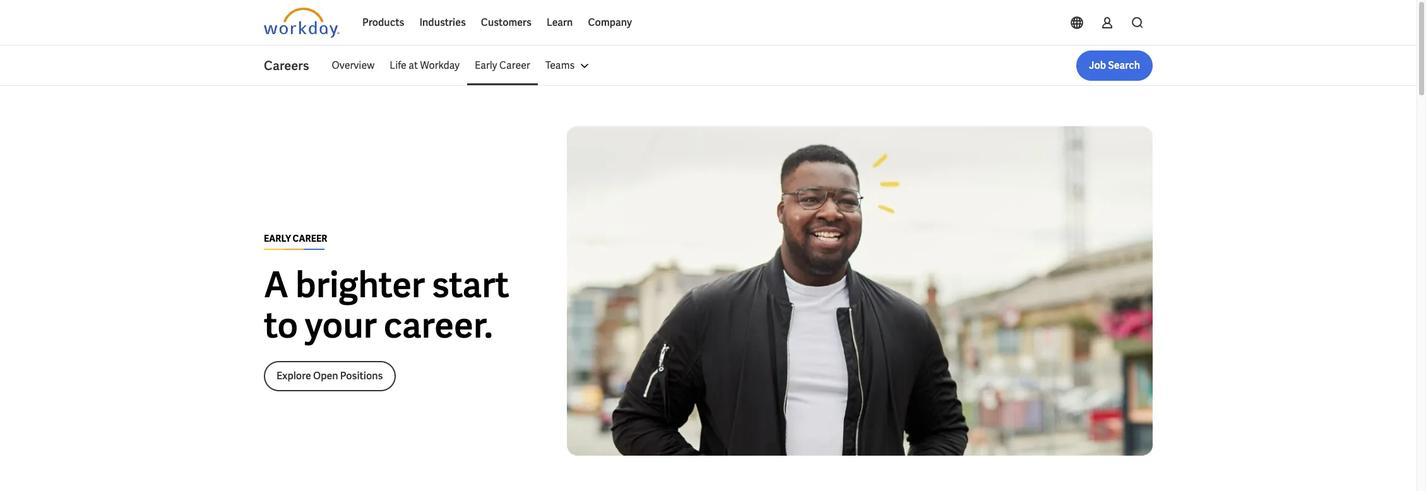 Task type: describe. For each thing, give the bounding box(es) containing it.
career
[[293, 233, 327, 244]]

job
[[1090, 59, 1107, 72]]

learn button
[[539, 8, 581, 38]]

life at workday
[[390, 59, 460, 72]]

careers link
[[264, 57, 324, 75]]

list containing overview
[[324, 51, 1153, 81]]

start
[[432, 262, 509, 308]]

learn
[[547, 16, 573, 29]]

early career
[[475, 59, 531, 72]]

your
[[305, 302, 377, 348]]

customers
[[481, 16, 532, 29]]

a brighter start to your career.
[[264, 262, 509, 348]]

early
[[475, 59, 497, 72]]

teams button
[[538, 51, 600, 81]]

industries button
[[412, 8, 474, 38]]

overview
[[332, 59, 375, 72]]

industries
[[420, 16, 466, 29]]

go to the homepage image
[[264, 8, 340, 38]]



Task type: locate. For each thing, give the bounding box(es) containing it.
life
[[390, 59, 407, 72]]

early career link
[[467, 51, 538, 81]]

a
[[264, 262, 289, 308]]

customers button
[[474, 8, 539, 38]]

menu
[[324, 51, 600, 81]]

brighter
[[296, 262, 425, 308]]

workday
[[420, 59, 460, 72]]

products
[[363, 16, 404, 29]]

company
[[588, 16, 632, 29]]

company button
[[581, 8, 640, 38]]

life at workday link
[[382, 51, 467, 81]]

job search link
[[1077, 51, 1153, 81]]

explore open positions link
[[264, 361, 396, 391]]

list
[[324, 51, 1153, 81]]

positions
[[340, 369, 383, 382]]

job search
[[1090, 59, 1141, 72]]

teams
[[546, 59, 575, 72]]

to
[[264, 302, 298, 348]]

career.
[[384, 302, 493, 348]]

open
[[313, 369, 338, 382]]

search
[[1109, 59, 1141, 72]]

overview link
[[324, 51, 382, 81]]

early career
[[264, 233, 327, 244]]

at
[[409, 59, 418, 72]]

early
[[264, 233, 291, 244]]

life at workday - workday careers image
[[567, 126, 1153, 456]]

explore open positions
[[277, 369, 383, 382]]

explore
[[277, 369, 311, 382]]

products button
[[355, 8, 412, 38]]

career
[[500, 59, 531, 72]]

careers
[[264, 57, 309, 74]]

menu containing overview
[[324, 51, 600, 81]]



Task type: vqa. For each thing, say whether or not it's contained in the screenshot.
that
no



